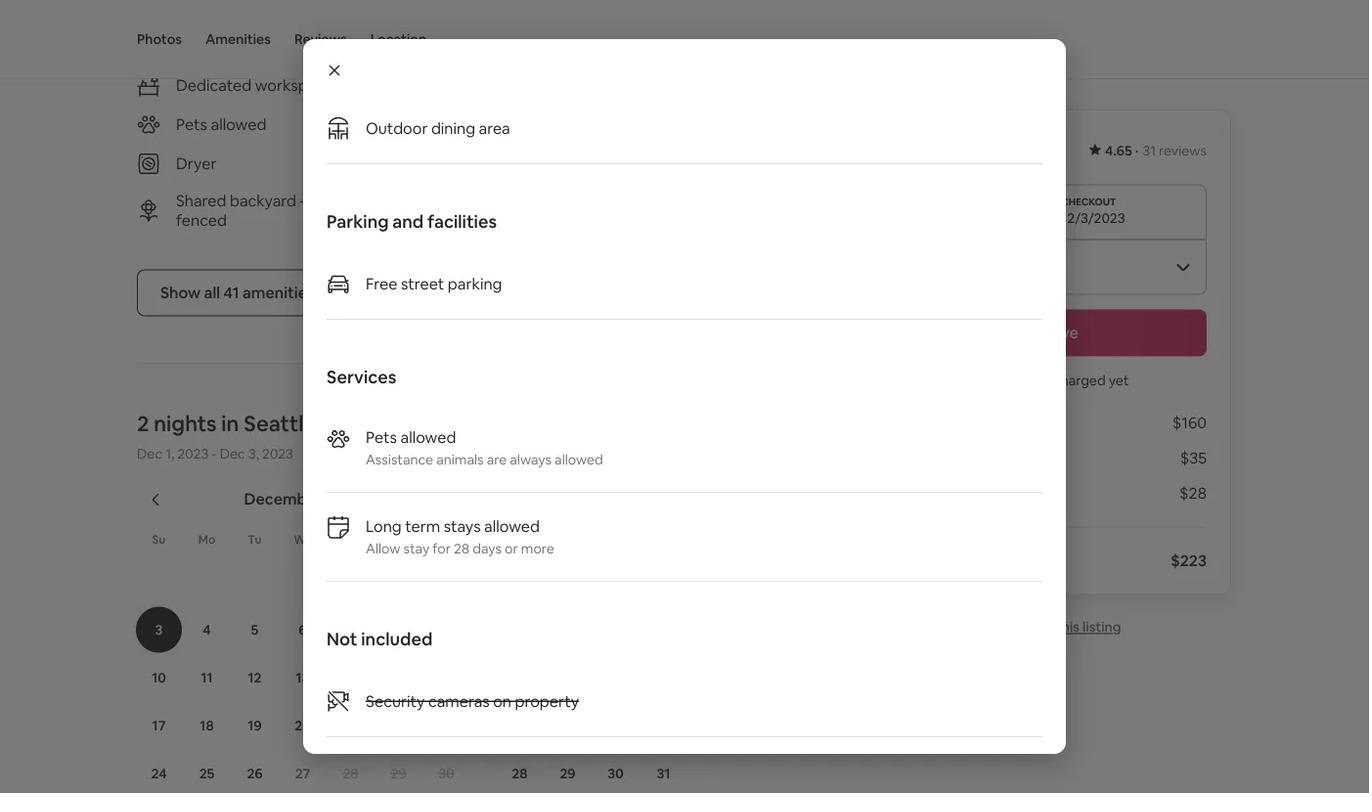 Task type: describe. For each thing, give the bounding box(es) containing it.
listing
[[1083, 619, 1122, 636]]

1,
[[165, 445, 174, 462]]

8
[[395, 621, 403, 639]]

1 horizontal spatial 6 button
[[783, 559, 831, 605]]

19
[[248, 717, 262, 735]]

26 button
[[231, 751, 279, 793]]

7 button
[[327, 607, 375, 653]]

location button
[[370, 0, 427, 78]]

shared backyard – fully fenced
[[176, 191, 343, 230]]

th
[[344, 532, 358, 547]]

allowed inside "long term stays allowed allow stay for 28 days or more"
[[484, 516, 540, 536]]

29 for first 29 button from the right
[[560, 765, 576, 783]]

2024
[[677, 489, 713, 509]]

10
[[152, 669, 166, 687]]

1 vertical spatial 6
[[299, 621, 307, 639]]

patio
[[503, 154, 539, 174]]

0 vertical spatial 4 button
[[688, 559, 736, 605]]

dedicated
[[176, 75, 252, 95]]

12, friday, january 2024. available. select as check-in date. button
[[737, 607, 783, 653]]

this
[[1056, 619, 1080, 636]]

18, thursday, january 2024. available. select as check-in date. button
[[689, 655, 735, 701]]

2 horizontal spatial 28
[[512, 765, 528, 783]]

won't
[[996, 372, 1031, 390]]

0 horizontal spatial 6 button
[[279, 607, 327, 653]]

not
[[327, 628, 357, 651]]

13
[[296, 669, 310, 687]]

17, wednesday, january 2024. available. select as check-in date. button
[[641, 655, 687, 701]]

for
[[433, 540, 451, 558]]

27 button
[[279, 751, 327, 793]]

patio or balcony
[[503, 154, 618, 174]]

3,
[[248, 445, 259, 462]]

animals
[[436, 451, 484, 469]]

1 dec from the left
[[137, 445, 162, 462]]

12
[[248, 669, 262, 687]]

0 horizontal spatial 3 button
[[135, 607, 183, 653]]

report this listing button
[[977, 619, 1122, 636]]

12/3/2023
[[1062, 210, 1125, 227]]

2 1 button from the left
[[544, 559, 592, 605]]

3 for left 3 button
[[155, 621, 163, 639]]

13 button
[[279, 655, 327, 701]]

$160
[[1173, 413, 1207, 433]]

parking
[[448, 273, 502, 293]]

25
[[199, 765, 215, 783]]

stay
[[403, 540, 430, 558]]

days
[[473, 540, 502, 558]]

nights
[[154, 410, 217, 438]]

10 button
[[135, 655, 183, 701]]

security cameras on property
[[366, 691, 579, 711]]

backyard
[[230, 191, 296, 211]]

1 for second 1 "button"
[[565, 573, 571, 591]]

9, tuesday, january 2024. available. select as check-in date. button
[[593, 607, 639, 653]]

more
[[521, 540, 554, 558]]

11, thursday, january 2024. available. select as check-in date. button
[[689, 607, 735, 653]]

2 inside 2 nights in seattle dec 1, 2023 - dec 3, 2023
[[137, 410, 149, 438]]

19 button
[[231, 703, 279, 749]]

2 dec from the left
[[220, 445, 245, 462]]

and
[[393, 210, 424, 233]]

reserve
[[1020, 323, 1079, 343]]

2 29 button from the left
[[544, 751, 592, 793]]

0 horizontal spatial 2023
[[177, 445, 209, 462]]

tu
[[248, 532, 262, 547]]

pets allowed assistance animals are always allowed
[[366, 427, 603, 469]]

24 button
[[135, 751, 183, 793]]

0 horizontal spatial 5
[[251, 621, 259, 639]]

0 horizontal spatial 28
[[343, 765, 359, 783]]

you won't be charged yet
[[969, 372, 1129, 390]]

$223
[[1171, 551, 1207, 571]]

sa
[[440, 532, 453, 547]]

long
[[366, 516, 402, 536]]

pets for pets allowed assistance animals are always allowed
[[366, 427, 397, 447]]

outdoor
[[366, 118, 428, 138]]

allow
[[366, 540, 401, 558]]

fenced
[[176, 210, 227, 230]]

parking and facilities
[[327, 210, 497, 233]]

18 button
[[183, 703, 231, 749]]

1 1 button from the left
[[375, 559, 423, 605]]

parking
[[327, 210, 389, 233]]

1 su from the left
[[152, 532, 166, 547]]

amenities button
[[205, 0, 271, 78]]

$35
[[1180, 448, 1207, 468]]

1 29 button from the left
[[375, 751, 423, 793]]

airbnb service fee button
[[892, 483, 1022, 503]]

allowed right always on the left of the page
[[555, 451, 603, 469]]

1 2 button from the left
[[423, 559, 470, 605]]

12/3/2023 button
[[892, 184, 1207, 239]]

security
[[366, 691, 425, 711]]

area
[[479, 118, 510, 138]]

dedicated workspace
[[176, 75, 334, 95]]

photos button
[[137, 0, 182, 78]]

1 horizontal spatial 4
[[708, 573, 716, 591]]

2023 inside calendar application
[[325, 489, 362, 509]]

–
[[300, 191, 308, 211]]

28 inside "long term stays allowed allow stay for 28 days or more"
[[454, 540, 470, 558]]

airbnb
[[892, 483, 941, 503]]

$28
[[1180, 483, 1207, 503]]

16, tuesday, january 2024. available. select as check-in date. button
[[593, 655, 639, 701]]

photos
[[137, 30, 182, 48]]

2 2 button from the left
[[592, 559, 640, 605]]

1 horizontal spatial 5
[[756, 573, 763, 591]]

show all 41 amenities button
[[137, 270, 338, 316]]

workspace
[[255, 75, 334, 95]]

term
[[405, 516, 440, 536]]

assistance
[[366, 451, 433, 469]]



Task type: locate. For each thing, give the bounding box(es) containing it.
3 button
[[640, 559, 688, 605], [135, 607, 183, 653]]

2 down for
[[443, 573, 450, 591]]

41
[[224, 283, 239, 303]]

reviews button
[[294, 0, 347, 78]]

3 up 10 button at the bottom left of the page
[[155, 621, 163, 639]]

reviews
[[1159, 142, 1207, 159]]

6 left not
[[299, 621, 307, 639]]

28 right 27
[[343, 765, 359, 783]]

1 horizontal spatial 1 button
[[544, 559, 592, 605]]

or right patio
[[543, 154, 558, 174]]

1 horizontal spatial dec
[[220, 445, 245, 462]]

or right days
[[505, 540, 518, 558]]

0 horizontal spatial 30 button
[[423, 751, 470, 793]]

17
[[152, 717, 166, 735]]

26
[[247, 765, 263, 783]]

29 button down security
[[375, 751, 423, 793]]

1 28 button from the left
[[327, 751, 375, 793]]

1 for 2nd 1 "button" from the right
[[396, 573, 402, 591]]

3 button up 10 button at the bottom left of the page
[[135, 607, 183, 653]]

5 up 12, friday, january 2024. available. select as check-in date. button
[[756, 573, 763, 591]]

4 button up the 11, thursday, january 2024. available. select as check-in date. button
[[688, 559, 736, 605]]

1 vertical spatial 5
[[251, 621, 259, 639]]

pets
[[176, 114, 207, 135], [366, 427, 397, 447]]

0 vertical spatial 3 button
[[640, 559, 688, 605]]

2 horizontal spatial 2
[[612, 573, 620, 591]]

0 horizontal spatial 2
[[137, 410, 149, 438]]

su right days
[[514, 532, 528, 547]]

pets inside pets allowed assistance animals are always allowed
[[366, 427, 397, 447]]

included
[[361, 628, 433, 651]]

december
[[244, 489, 322, 509]]

0 horizontal spatial or
[[505, 540, 518, 558]]

0 horizontal spatial 3
[[155, 621, 163, 639]]

29
[[391, 765, 406, 783], [560, 765, 576, 783]]

3 up 10, wednesday, january 2024. available. select as check-in date. button
[[660, 573, 668, 591]]

reserve button
[[892, 310, 1207, 357]]

19, friday, january 2024. available. select as check-in date. button
[[737, 655, 783, 701]]

31 inside button
[[657, 765, 670, 783]]

1 vertical spatial 4 button
[[183, 607, 231, 653]]

reviews
[[294, 30, 347, 48]]

1 horizontal spatial 31
[[1143, 142, 1156, 159]]

show
[[160, 283, 201, 303]]

1 vertical spatial 3 button
[[135, 607, 183, 653]]

dryer
[[176, 154, 217, 174]]

2 30 button from the left
[[592, 751, 640, 793]]

2023 left -
[[177, 445, 209, 462]]

or inside "long term stays allowed allow stay for 28 days or more"
[[505, 540, 518, 558]]

in
[[221, 410, 239, 438]]

charged
[[1053, 372, 1106, 390]]

2023 right the 3,
[[262, 445, 293, 462]]

free
[[366, 273, 398, 293]]

28 down property
[[512, 765, 528, 783]]

pets up dryer
[[176, 114, 207, 135]]

8, monday, january 2024. available. select as check-in date. button
[[545, 607, 591, 653]]

fully
[[311, 191, 343, 211]]

0 horizontal spatial 5 button
[[231, 607, 279, 653]]

6 button up 13, saturday, january 2024. available. select as check-in date. 'button'
[[783, 559, 831, 605]]

you
[[969, 372, 993, 390]]

31
[[1143, 142, 1156, 159], [657, 765, 670, 783]]

29 down security
[[391, 765, 406, 783]]

2 su from the left
[[514, 532, 528, 547]]

2023 up th
[[325, 489, 362, 509]]

1 29 from the left
[[391, 765, 406, 783]]

pets up assistance
[[366, 427, 397, 447]]

4 up the 11, thursday, january 2024. available. select as check-in date. button
[[708, 573, 716, 591]]

december 2023
[[244, 489, 362, 509]]

20
[[295, 717, 311, 735]]

1 vertical spatial 5 button
[[231, 607, 279, 653]]

18
[[200, 717, 214, 735]]

we
[[294, 532, 312, 547]]

show all 41 amenities
[[160, 283, 315, 303]]

1 horizontal spatial 1
[[565, 573, 571, 591]]

0 horizontal spatial 4 button
[[183, 607, 231, 653]]

dec left 1,
[[137, 445, 162, 462]]

3
[[660, 573, 668, 591], [155, 621, 163, 639]]

28 button down on
[[496, 751, 544, 793]]

su left mo
[[152, 532, 166, 547]]

0 horizontal spatial 1
[[396, 573, 402, 591]]

1 horizontal spatial su
[[514, 532, 528, 547]]

1 30 from the left
[[439, 765, 455, 783]]

29 down property
[[560, 765, 576, 783]]

1 vertical spatial 6 button
[[279, 607, 327, 653]]

facilities
[[428, 210, 497, 233]]

30 left 31 button
[[608, 765, 624, 783]]

29 button
[[375, 751, 423, 793], [544, 751, 592, 793]]

31 right the ·
[[1143, 142, 1156, 159]]

dining
[[431, 118, 475, 138]]

allowed up assistance
[[401, 427, 456, 447]]

1 vertical spatial pets
[[366, 427, 397, 447]]

1
[[396, 573, 402, 591], [565, 573, 571, 591]]

20, saturday, january 2024. available. select as check-in date. button
[[784, 655, 830, 701]]

1 30 button from the left
[[423, 751, 470, 793]]

1 horizontal spatial 2 button
[[592, 559, 640, 605]]

balcony
[[562, 154, 618, 174]]

1 down allow
[[396, 573, 402, 591]]

0 horizontal spatial su
[[152, 532, 166, 547]]

wifi
[[503, 36, 532, 56]]

services
[[327, 366, 397, 389]]

7
[[347, 621, 354, 639]]

1 vertical spatial or
[[505, 540, 518, 558]]

what this place offers dialog
[[303, 0, 1066, 793]]

kitchen
[[176, 36, 231, 56]]

1 vertical spatial 4
[[203, 621, 211, 639]]

seattle
[[244, 410, 316, 438]]

2 horizontal spatial 2023
[[325, 489, 362, 509]]

28 button right 27
[[327, 751, 375, 793]]

0 horizontal spatial 2 button
[[423, 559, 470, 605]]

30 down cameras
[[439, 765, 455, 783]]

3 button up 10, wednesday, january 2024. available. select as check-in date. button
[[640, 559, 688, 605]]

always
[[510, 451, 552, 469]]

january
[[614, 489, 673, 509]]

2 left nights
[[137, 410, 149, 438]]

2 up 9, tuesday, january 2024. available. select as check-in date. button
[[612, 573, 620, 591]]

31 button
[[640, 751, 688, 793]]

1 horizontal spatial 4 button
[[688, 559, 736, 605]]

fee
[[999, 483, 1022, 503]]

0 vertical spatial pets
[[176, 114, 207, 135]]

28 right sa
[[454, 540, 470, 558]]

allowed up days
[[484, 516, 540, 536]]

4 up 11
[[203, 621, 211, 639]]

amenities
[[205, 30, 271, 48]]

1 horizontal spatial 28
[[454, 540, 470, 558]]

4.65 · 31 reviews
[[1105, 142, 1207, 159]]

2 29 from the left
[[560, 765, 576, 783]]

1 horizontal spatial 6
[[803, 573, 812, 591]]

are
[[487, 451, 507, 469]]

1 horizontal spatial 2
[[443, 573, 450, 591]]

1 up 8, monday, january 2024. available. select as check-in date. button
[[565, 573, 571, 591]]

7, sunday, january 2024. available. select as check-in date. button
[[497, 607, 543, 653]]

0 horizontal spatial 31
[[657, 765, 670, 783]]

0 horizontal spatial pets
[[176, 114, 207, 135]]

1 horizontal spatial 29 button
[[544, 751, 592, 793]]

2 30 from the left
[[608, 765, 624, 783]]

report
[[1009, 619, 1053, 636]]

-
[[212, 445, 217, 462]]

29 for 2nd 29 button from the right
[[391, 765, 406, 783]]

1 horizontal spatial pets
[[366, 427, 397, 447]]

27
[[295, 765, 310, 783]]

13, saturday, january 2024. available. select as check-in date. button
[[784, 607, 830, 653]]

mo
[[198, 532, 215, 547]]

free street parking
[[366, 273, 502, 293]]

yet
[[1109, 372, 1129, 390]]

1 horizontal spatial 2023
[[262, 445, 293, 462]]

on
[[493, 691, 512, 711]]

0 horizontal spatial 4
[[203, 621, 211, 639]]

0 vertical spatial or
[[543, 154, 558, 174]]

amenities
[[243, 283, 315, 303]]

24
[[151, 765, 167, 783]]

20 button
[[279, 703, 327, 749]]

calendar application
[[113, 468, 1369, 793]]

2 1 from the left
[[565, 573, 571, 591]]

service
[[944, 483, 995, 503]]

6 button left 7
[[279, 607, 327, 653]]

0 vertical spatial 5
[[756, 573, 763, 591]]

outdoor dining area
[[366, 118, 510, 138]]

pets for pets allowed
[[176, 114, 207, 135]]

6 button
[[783, 559, 831, 605], [279, 607, 327, 653]]

0 horizontal spatial dec
[[137, 445, 162, 462]]

2 28 button from the left
[[496, 751, 544, 793]]

0 horizontal spatial 1 button
[[375, 559, 423, 605]]

1 1 from the left
[[396, 573, 402, 591]]

0 vertical spatial 6 button
[[783, 559, 831, 605]]

1 horizontal spatial 28 button
[[496, 751, 544, 793]]

1 horizontal spatial 5 button
[[736, 559, 783, 605]]

11
[[201, 669, 213, 687]]

4
[[708, 573, 716, 591], [203, 621, 211, 639]]

pets allowed
[[176, 114, 266, 135]]

january 2024
[[614, 489, 713, 509]]

1 vertical spatial 3
[[155, 621, 163, 639]]

6 up 13, saturday, january 2024. available. select as check-in date. 'button'
[[803, 573, 812, 591]]

3 for 3 button to the right
[[660, 573, 668, 591]]

·
[[1135, 142, 1139, 159]]

street
[[401, 273, 444, 293]]

be
[[1034, 372, 1050, 390]]

5 up 12
[[251, 621, 259, 639]]

0 vertical spatial 4
[[708, 573, 716, 591]]

12 button
[[231, 655, 279, 701]]

1 vertical spatial 31
[[657, 765, 670, 783]]

1 button down allow
[[375, 559, 423, 605]]

allowed down "dedicated workspace"
[[211, 114, 266, 135]]

0 horizontal spatial 29 button
[[375, 751, 423, 793]]

or
[[543, 154, 558, 174], [505, 540, 518, 558]]

11 button
[[183, 655, 231, 701]]

2 button down for
[[423, 559, 470, 605]]

0 vertical spatial 6
[[803, 573, 812, 591]]

6
[[803, 573, 812, 591], [299, 621, 307, 639]]

4 button up "11" button
[[183, 607, 231, 653]]

29 button down property
[[544, 751, 592, 793]]

0 horizontal spatial 30
[[439, 765, 455, 783]]

1 horizontal spatial 3
[[660, 573, 668, 591]]

0 vertical spatial 31
[[1143, 142, 1156, 159]]

0 vertical spatial 3
[[660, 573, 668, 591]]

1 horizontal spatial 30
[[608, 765, 624, 783]]

5 button up 12, friday, january 2024. available. select as check-in date. button
[[736, 559, 783, 605]]

1 horizontal spatial 29
[[560, 765, 576, 783]]

dec right -
[[220, 445, 245, 462]]

1 horizontal spatial 3 button
[[640, 559, 688, 605]]

stays
[[444, 516, 481, 536]]

0 horizontal spatial 28 button
[[327, 751, 375, 793]]

30 button down cameras
[[423, 751, 470, 793]]

4 button
[[688, 559, 736, 605], [183, 607, 231, 653]]

1 horizontal spatial or
[[543, 154, 558, 174]]

10, wednesday, january 2024. available. select as check-in date. button
[[641, 607, 687, 653]]

all
[[204, 283, 220, 303]]

1 horizontal spatial 30 button
[[592, 751, 640, 793]]

1 button
[[375, 559, 423, 605], [544, 559, 592, 605]]

5 button up 12 button
[[231, 607, 279, 653]]

property
[[515, 691, 579, 711]]

0 vertical spatial 5 button
[[736, 559, 783, 605]]

1 button down more
[[544, 559, 592, 605]]

0 horizontal spatial 29
[[391, 765, 406, 783]]

cameras
[[428, 691, 490, 711]]

28
[[454, 540, 470, 558], [343, 765, 359, 783], [512, 765, 528, 783]]

30 button down 16, tuesday, january 2024. available. select as check-in date. button
[[592, 751, 640, 793]]

31 down 17, wednesday, january 2024. available. select as check-in date. button
[[657, 765, 670, 783]]

2 button up 9, tuesday, january 2024. available. select as check-in date. button
[[592, 559, 640, 605]]

0 horizontal spatial 6
[[299, 621, 307, 639]]



Task type: vqa. For each thing, say whether or not it's contained in the screenshot.
7
yes



